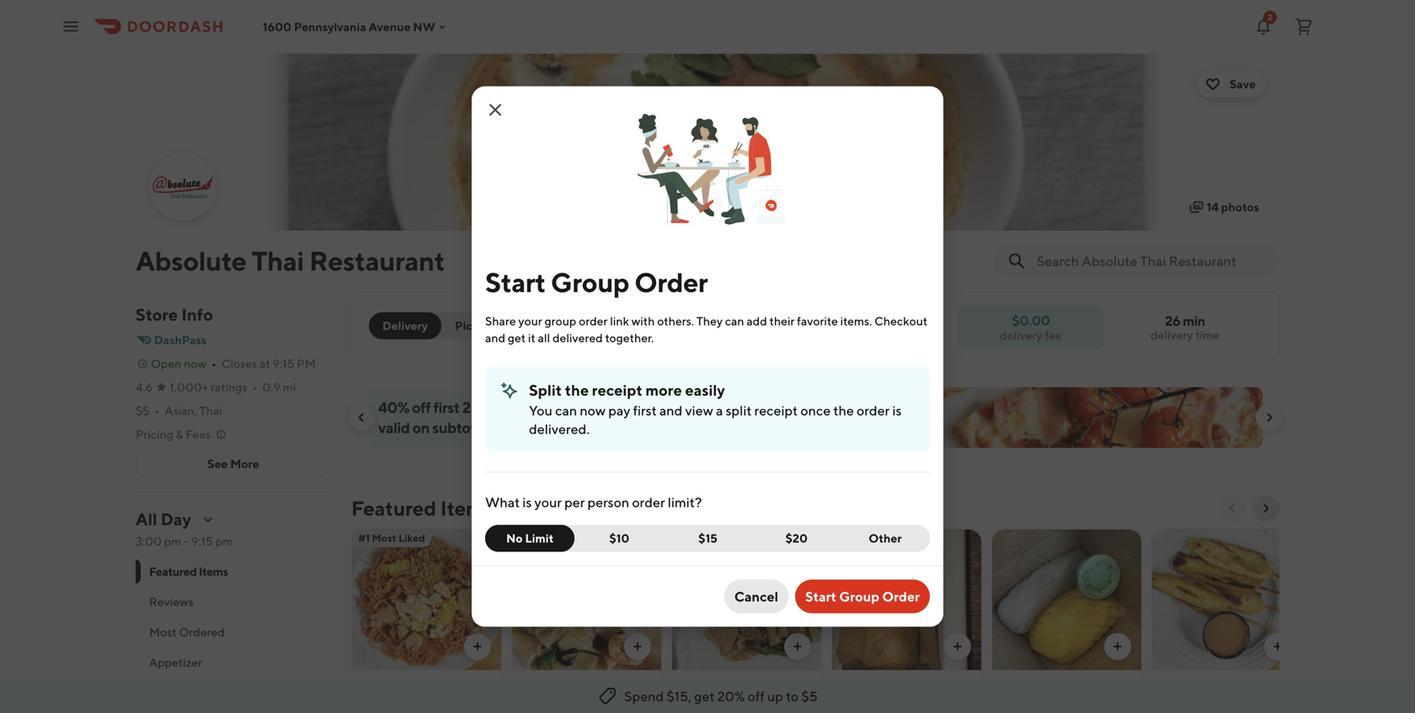 Task type: vqa. For each thing, say whether or not it's contained in the screenshot.
Map region for bottom the powered by google image
no



Task type: describe. For each thing, give the bounding box(es) containing it.
ew
[[729, 677, 748, 693]]

pickup
[[455, 319, 493, 333]]

$15,
[[667, 689, 692, 705]]

$10 button
[[565, 525, 664, 552]]

4.6
[[136, 380, 153, 394]]

all
[[538, 331, 550, 345]]

$0.00 delivery fee
[[1000, 313, 1062, 342]]

valid
[[378, 419, 410, 437]]

person
[[588, 495, 629, 511]]

0 vertical spatial group
[[551, 267, 629, 298]]

and inside share your group order link with others. they can add their favorite items. checkout and get it all delivered together.
[[485, 331, 505, 345]]

$0.00
[[1012, 313, 1050, 329]]

• down pad see ew
[[721, 697, 726, 711]]

1 vertical spatial group
[[530, 319, 565, 333]]

asian,
[[165, 404, 197, 418]]

thai for absolute
[[252, 245, 304, 277]]

0 vertical spatial start
[[485, 267, 546, 298]]

pennsylvania
[[294, 20, 366, 33]]

1 vertical spatial see
[[705, 677, 727, 693]]

reviews button
[[136, 587, 331, 618]]

• left 0.9
[[252, 380, 257, 394]]

fee
[[1045, 329, 1062, 342]]

drunken noodle image
[[512, 529, 661, 671]]

$18.00
[[679, 697, 718, 711]]

14 photos
[[1207, 200, 1259, 214]]

get inside share your group order link with others. they can add their favorite items. checkout and get it all delivered together.
[[508, 331, 526, 345]]

2 vertical spatial group
[[839, 589, 880, 605]]

3:00
[[136, 535, 162, 548]]

2 inside the "40% off first 2 orders up to $10 off with 40welcome, valid on subtotals $15"
[[462, 398, 471, 417]]

order inside the split the receipt more easily you can now pay first and view a split receipt once the order is delivered.
[[857, 403, 890, 419]]

satay button
[[1152, 529, 1302, 714]]

save button
[[1196, 71, 1266, 98]]

#1 most liked
[[358, 532, 425, 544]]

no
[[506, 532, 523, 545]]

once
[[801, 403, 831, 419]]

group of people ordering together image
[[624, 86, 791, 252]]

(13)
[[609, 697, 628, 711]]

mango and sticky rice
[[999, 677, 1134, 693]]

spring rolls image
[[832, 529, 981, 671]]

• up 1,000+ ratings •
[[212, 357, 216, 371]]

restaurant
[[309, 245, 445, 277]]

pad for pad thai
[[359, 677, 382, 693]]

1600 pennsylvania avenue nw
[[263, 20, 435, 33]]

start group order button
[[795, 580, 930, 614]]

spring rolls button
[[831, 529, 982, 714]]

0 vertical spatial 2
[[1268, 12, 1273, 22]]

1 horizontal spatial receipt
[[754, 403, 798, 419]]

add item to cart image for spring rolls
[[951, 640, 965, 654]]

can inside the split the receipt more easily you can now pay first and view a split receipt once the order is delivered.
[[555, 403, 577, 419]]

2 pm from the left
[[215, 535, 233, 548]]

add
[[747, 314, 767, 328]]

what
[[485, 495, 520, 511]]

0 horizontal spatial items
[[199, 565, 228, 579]]

thai for pad
[[385, 677, 410, 693]]

and inside button
[[1043, 677, 1066, 693]]

Delivery radio
[[369, 313, 441, 340]]

more
[[646, 381, 682, 399]]

1 vertical spatial get
[[694, 689, 715, 705]]

and inside the split the receipt more easily you can now pay first and view a split receipt once the order is delivered.
[[660, 403, 683, 419]]

see inside button
[[207, 457, 228, 471]]

see more
[[207, 457, 259, 471]]

$$ • asian, thai
[[136, 404, 222, 418]]

0 vertical spatial now
[[184, 357, 206, 371]]

26 min delivery time
[[1151, 313, 1220, 342]]

1,000+
[[170, 380, 208, 394]]

1 vertical spatial featured items
[[149, 565, 228, 579]]

dashpass
[[154, 333, 207, 347]]

more
[[230, 457, 259, 471]]

split
[[529, 381, 562, 399]]

Other button
[[841, 525, 930, 552]]

3:00 pm - 9:15 pm
[[136, 535, 233, 548]]

at
[[260, 357, 270, 371]]

fees
[[186, 428, 211, 441]]

1 horizontal spatial order
[[635, 267, 708, 298]]

1 horizontal spatial the
[[833, 403, 854, 419]]

nw
[[413, 20, 435, 33]]

0 vertical spatial next button of carousel image
[[1263, 411, 1276, 425]]

items.
[[840, 314, 872, 328]]

1600
[[263, 20, 292, 33]]

appetizer
[[149, 656, 202, 670]]

others.
[[657, 314, 694, 328]]

store
[[136, 305, 178, 325]]

it
[[528, 331, 536, 345]]

rolls
[[880, 677, 909, 693]]

can inside share your group order link with others. they can add their favorite items. checkout and get it all delivered together.
[[725, 314, 744, 328]]

split the receipt more easily you can now pay first and view a split receipt once the order is delivered.
[[529, 381, 902, 437]]

1 horizontal spatial off
[[583, 398, 601, 417]]

a
[[716, 403, 723, 419]]

add item to cart image for mango and sticky rice
[[1111, 640, 1125, 654]]

featured inside featured items heading
[[351, 497, 436, 521]]

ordered
[[179, 626, 225, 639]]

see more button
[[136, 451, 330, 478]]

with inside share your group order link with others. they can add their favorite items. checkout and get it all delivered together.
[[632, 314, 655, 328]]

open now
[[151, 357, 206, 371]]

delivery inside $0.00 delivery fee
[[1000, 329, 1043, 342]]

spend $15, get 20% off up to $5
[[624, 689, 818, 705]]

14 photos button
[[1180, 194, 1270, 221]]

split
[[726, 403, 752, 419]]

mi
[[283, 380, 296, 394]]

featured items heading
[[351, 495, 493, 522]]

1 vertical spatial thai
[[200, 404, 222, 418]]

split the receipt more easily status
[[485, 367, 930, 452]]

now inside the split the receipt more easily you can now pay first and view a split receipt once the order is delivered.
[[580, 403, 606, 419]]

1,000+ ratings •
[[170, 380, 257, 394]]

sticky
[[1068, 677, 1105, 693]]

delivered
[[553, 331, 603, 345]]

0 vertical spatial receipt
[[592, 381, 643, 399]]

14
[[1207, 200, 1219, 214]]

drunken noodle 76% (13)
[[519, 677, 628, 711]]

1 vertical spatial is
[[523, 495, 532, 511]]

0 items, open order cart image
[[1294, 16, 1314, 37]]

is inside the split the receipt more easily you can now pay first and view a split receipt once the order is delivered.
[[893, 403, 902, 419]]

#1
[[358, 532, 370, 544]]

per
[[565, 495, 585, 511]]

0 horizontal spatial featured
[[149, 565, 197, 579]]

up for off
[[767, 689, 783, 705]]

time
[[1196, 328, 1220, 342]]

pay
[[608, 403, 630, 419]]

20%
[[717, 689, 745, 705]]

you
[[529, 403, 553, 419]]

pm
[[297, 357, 316, 371]]

all day
[[136, 510, 191, 529]]

easily
[[685, 381, 725, 399]]

Item Search search field
[[1037, 252, 1266, 270]]

spend
[[624, 689, 664, 705]]

delivered.
[[529, 421, 590, 437]]

0.9
[[262, 380, 281, 394]]

start group order inside start group order button
[[805, 589, 920, 605]]

delivery
[[382, 319, 428, 333]]

checkout
[[875, 314, 928, 328]]

with inside the "40% off first 2 orders up to $10 off with 40welcome, valid on subtotals $15"
[[604, 398, 633, 417]]



Task type: locate. For each thing, give the bounding box(es) containing it.
1 vertical spatial 2
[[462, 398, 471, 417]]

the
[[565, 381, 589, 399], [833, 403, 854, 419]]

off up on
[[412, 398, 431, 417]]

pad see ew image
[[672, 529, 821, 671]]

$15
[[497, 419, 520, 437], [699, 532, 718, 545]]

• closes at 9:15 pm
[[212, 357, 316, 371]]

open
[[151, 357, 181, 371]]

add item to cart image for drunken noodle image
[[631, 640, 644, 654]]

9:15
[[273, 357, 295, 371], [191, 535, 213, 548]]

can up delivered.
[[555, 403, 577, 419]]

start
[[485, 267, 546, 298], [805, 589, 837, 605]]

mango and sticky rice button
[[992, 529, 1142, 714]]

to left $5
[[786, 689, 799, 705]]

0 vertical spatial order
[[579, 314, 608, 328]]

9:15 right 'at'
[[273, 357, 295, 371]]

first inside the split the receipt more easily you can now pay first and view a split receipt once the order is delivered.
[[633, 403, 657, 419]]

0 horizontal spatial add item to cart image
[[631, 640, 644, 654]]

your up it
[[518, 314, 542, 328]]

0 horizontal spatial up
[[519, 398, 536, 417]]

add item to cart image for satay
[[1271, 640, 1285, 654]]

rice
[[1107, 677, 1134, 693]]

up inside the "40% off first 2 orders up to $10 off with 40welcome, valid on subtotals $15"
[[519, 398, 536, 417]]

start group order up link
[[485, 267, 708, 298]]

1 add item to cart image from the left
[[471, 640, 484, 654]]

is right what
[[523, 495, 532, 511]]

liked down featured items heading
[[399, 532, 425, 544]]

can left add
[[725, 314, 744, 328]]

see left more
[[207, 457, 228, 471]]

and down share
[[485, 331, 505, 345]]

1 add item to cart image from the left
[[631, 640, 644, 654]]

can
[[725, 314, 744, 328], [555, 403, 577, 419]]

0 horizontal spatial start group order
[[485, 267, 708, 298]]

0 vertical spatial $15
[[497, 419, 520, 437]]

0.9 mi
[[262, 380, 296, 394]]

receipt
[[592, 381, 643, 399], [754, 403, 798, 419]]

1 vertical spatial now
[[580, 403, 606, 419]]

and down more
[[660, 403, 683, 419]]

subtotals
[[432, 419, 494, 437]]

next button of carousel image
[[1263, 411, 1276, 425], [1259, 502, 1273, 516]]

0 vertical spatial your
[[518, 314, 542, 328]]

$20 button
[[752, 525, 841, 552]]

0 horizontal spatial first
[[433, 398, 460, 417]]

0 horizontal spatial start
[[485, 267, 546, 298]]

the right split
[[565, 381, 589, 399]]

order right 'once'
[[857, 403, 890, 419]]

with left more
[[604, 398, 633, 417]]

get left it
[[508, 331, 526, 345]]

2 add item to cart image from the left
[[791, 640, 805, 654]]

1 pad from the left
[[359, 677, 382, 693]]

No Limit button
[[485, 525, 575, 552]]

0 horizontal spatial order
[[568, 319, 601, 333]]

orders
[[473, 398, 516, 417]]

9:15 right -
[[191, 535, 213, 548]]

spring
[[839, 677, 878, 693]]

0 vertical spatial thai
[[252, 245, 304, 277]]

to up delivered.
[[539, 398, 553, 417]]

0 horizontal spatial delivery
[[1000, 329, 1043, 342]]

3 add item to cart image from the left
[[1111, 640, 1125, 654]]

1 pm from the left
[[164, 535, 181, 548]]

add item to cart image
[[471, 640, 484, 654], [951, 640, 965, 654], [1111, 640, 1125, 654], [1271, 640, 1285, 654]]

$15 button
[[663, 525, 753, 552]]

$10 up delivered.
[[555, 398, 580, 417]]

1 liked from the left
[[399, 532, 425, 544]]

2 horizontal spatial order
[[857, 403, 890, 419]]

liked for #2 most liked
[[560, 532, 587, 544]]

delivery inside 26 min delivery time
[[1151, 328, 1193, 342]]

1 vertical spatial up
[[767, 689, 783, 705]]

pricing
[[136, 428, 173, 441]]

2 vertical spatial thai
[[385, 677, 410, 693]]

1 horizontal spatial 9:15
[[273, 357, 295, 371]]

mango
[[999, 677, 1041, 693]]

1 horizontal spatial items
[[440, 497, 493, 521]]

add item to cart image up $5
[[791, 640, 805, 654]]

0 vertical spatial items
[[440, 497, 493, 521]]

1 vertical spatial to
[[786, 689, 799, 705]]

up for orders
[[519, 398, 536, 417]]

noodle
[[573, 677, 617, 693]]

is right 'once'
[[893, 403, 902, 419]]

save
[[1230, 77, 1256, 91]]

group order
[[530, 319, 601, 333]]

pad for pad see ew
[[679, 677, 702, 693]]

most
[[372, 532, 396, 544], [534, 532, 558, 544], [149, 626, 177, 639]]

ratings
[[211, 380, 247, 394]]

1 horizontal spatial pad
[[679, 677, 702, 693]]

$$
[[136, 404, 150, 418]]

0 horizontal spatial pad
[[359, 677, 382, 693]]

most right the #1
[[372, 532, 396, 544]]

2 liked from the left
[[560, 532, 587, 544]]

1 vertical spatial 9:15
[[191, 535, 213, 548]]

delivery left time
[[1151, 328, 1193, 342]]

0 horizontal spatial and
[[485, 331, 505, 345]]

satay
[[1159, 677, 1192, 693]]

most for #1
[[372, 532, 396, 544]]

2 vertical spatial order
[[882, 589, 920, 605]]

2 vertical spatial and
[[1043, 677, 1066, 693]]

start inside button
[[805, 589, 837, 605]]

$15 inside the "40% off first 2 orders up to $10 off with 40welcome, valid on subtotals $15"
[[497, 419, 520, 437]]

add item to cart image inside satay "button"
[[1271, 640, 1285, 654]]

add item to cart image inside spring rolls button
[[951, 640, 965, 654]]

pricing & fees button
[[136, 426, 228, 443]]

0 horizontal spatial pm
[[164, 535, 181, 548]]

$5
[[801, 689, 818, 705]]

0 vertical spatial $10
[[555, 398, 580, 417]]

pm right -
[[215, 535, 233, 548]]

1 vertical spatial start group order
[[805, 589, 920, 605]]

1 horizontal spatial now
[[580, 403, 606, 419]]

4 add item to cart image from the left
[[1271, 640, 1285, 654]]

appetizer button
[[136, 648, 331, 678]]

order methods option group
[[369, 313, 507, 340]]

2 horizontal spatial thai
[[385, 677, 410, 693]]

pricing & fees
[[136, 428, 211, 441]]

order inside share your group order link with others. they can add their favorite items. checkout and get it all delivered together.
[[579, 314, 608, 328]]

0 horizontal spatial receipt
[[592, 381, 643, 399]]

1 vertical spatial featured
[[149, 565, 197, 579]]

absolute
[[136, 245, 246, 277]]

start group order
[[485, 267, 708, 298], [805, 589, 920, 605]]

1 horizontal spatial and
[[660, 403, 683, 419]]

most down reviews
[[149, 626, 177, 639]]

share your group order link with others. they can add their favorite items. checkout and get it all delivered together.
[[485, 314, 928, 345]]

first inside the "40% off first 2 orders up to $10 off with 40welcome, valid on subtotals $15"
[[433, 398, 460, 417]]

up right orders
[[519, 398, 536, 417]]

1 vertical spatial the
[[833, 403, 854, 419]]

order down other button on the bottom of the page
[[882, 589, 920, 605]]

cancel
[[735, 589, 778, 605]]

pm left -
[[164, 535, 181, 548]]

add item to cart image inside mango and sticky rice button
[[1111, 640, 1125, 654]]

1 horizontal spatial pm
[[215, 535, 233, 548]]

with up "together."
[[632, 314, 655, 328]]

pad see ew
[[679, 677, 748, 693]]

get right $15,
[[694, 689, 715, 705]]

#2 most liked
[[518, 532, 587, 544]]

0 vertical spatial get
[[508, 331, 526, 345]]

liked right limit at the left bottom of the page
[[560, 532, 587, 544]]

first
[[433, 398, 460, 417], [633, 403, 657, 419]]

1 vertical spatial with
[[604, 398, 633, 417]]

$15 down orders
[[497, 419, 520, 437]]

1 horizontal spatial thai
[[252, 245, 304, 277]]

see
[[207, 457, 228, 471], [705, 677, 727, 693]]

&
[[176, 428, 183, 441]]

all
[[136, 510, 157, 529]]

0 vertical spatial is
[[893, 403, 902, 419]]

1 vertical spatial items
[[199, 565, 228, 579]]

0 horizontal spatial is
[[523, 495, 532, 511]]

previous button of carousel image
[[1226, 502, 1239, 516]]

order
[[635, 267, 708, 298], [568, 319, 601, 333], [882, 589, 920, 605]]

now
[[184, 357, 206, 371], [580, 403, 606, 419]]

close start group order image
[[485, 100, 505, 120]]

0 vertical spatial featured
[[351, 497, 436, 521]]

0 vertical spatial order
[[635, 267, 708, 298]]

add item to cart image up the spend
[[631, 640, 644, 654]]

76%
[[584, 697, 606, 711]]

0 horizontal spatial thai
[[200, 404, 222, 418]]

off left (9)
[[748, 689, 765, 705]]

what is your per person order limit? option group
[[485, 525, 930, 552]]

most ordered
[[149, 626, 225, 639]]

9:15 for pm
[[273, 357, 295, 371]]

thai
[[252, 245, 304, 277], [200, 404, 222, 418], [385, 677, 410, 693]]

2 add item to cart image from the left
[[951, 640, 965, 654]]

to for $10
[[539, 398, 553, 417]]

1 vertical spatial and
[[660, 403, 683, 419]]

0 horizontal spatial order
[[579, 314, 608, 328]]

40%
[[378, 398, 409, 417]]

no limit
[[506, 532, 554, 545]]

1 horizontal spatial up
[[767, 689, 783, 705]]

other
[[869, 532, 902, 545]]

1 horizontal spatial is
[[893, 403, 902, 419]]

receipt right split
[[754, 403, 798, 419]]

1 vertical spatial can
[[555, 403, 577, 419]]

most right "#2"
[[534, 532, 558, 544]]

start down $20 button
[[805, 589, 837, 605]]

liked
[[399, 532, 425, 544], [560, 532, 587, 544]]

first up subtotals on the left bottom of page
[[433, 398, 460, 417]]

0 vertical spatial the
[[565, 381, 589, 399]]

the right 'once'
[[833, 403, 854, 419]]

1 vertical spatial $10
[[609, 532, 630, 545]]

now left pay
[[580, 403, 606, 419]]

0 horizontal spatial 2
[[462, 398, 471, 417]]

1 horizontal spatial can
[[725, 314, 744, 328]]

1 horizontal spatial start group order
[[805, 589, 920, 605]]

1 horizontal spatial first
[[633, 403, 657, 419]]

first right pay
[[633, 403, 657, 419]]

mango and sticky rice image
[[992, 529, 1142, 671]]

notification bell image
[[1254, 16, 1274, 37]]

0 horizontal spatial off
[[412, 398, 431, 417]]

$10
[[555, 398, 580, 417], [609, 532, 630, 545]]

absolute thai restaurant image
[[136, 54, 1280, 231], [151, 155, 215, 219]]

9:15 for pm
[[191, 535, 213, 548]]

up right '77%'
[[767, 689, 783, 705]]

most inside most ordered button
[[149, 626, 177, 639]]

and left sticky on the right bottom
[[1043, 677, 1066, 693]]

1 horizontal spatial see
[[705, 677, 727, 693]]

your left the per
[[535, 495, 562, 511]]

0 horizontal spatial get
[[508, 331, 526, 345]]

start up share
[[485, 267, 546, 298]]

order left 'limit?'
[[632, 495, 665, 511]]

0 vertical spatial with
[[632, 314, 655, 328]]

drunken
[[519, 677, 571, 693]]

2 horizontal spatial off
[[748, 689, 765, 705]]

to for $5
[[786, 689, 799, 705]]

featured up reviews
[[149, 565, 197, 579]]

featured up "#1 most liked"
[[351, 497, 436, 521]]

absolute thai restaurant
[[136, 245, 445, 277]]

order up delivered
[[579, 314, 608, 328]]

• right $$
[[155, 404, 160, 418]]

0 horizontal spatial can
[[555, 403, 577, 419]]

2 horizontal spatial and
[[1043, 677, 1066, 693]]

2 horizontal spatial most
[[534, 532, 558, 544]]

share
[[485, 314, 516, 328]]

0 horizontal spatial see
[[207, 457, 228, 471]]

$10 inside the "40% off first 2 orders up to $10 off with 40welcome, valid on subtotals $15"
[[555, 398, 580, 417]]

cancel button
[[724, 580, 789, 614]]

1 horizontal spatial liked
[[560, 532, 587, 544]]

featured items down -
[[149, 565, 228, 579]]

0 vertical spatial see
[[207, 457, 228, 471]]

your inside share your group order link with others. they can add their favorite items. checkout and get it all delivered together.
[[518, 314, 542, 328]]

select promotional banner element
[[765, 448, 866, 479]]

min
[[1183, 313, 1205, 329]]

1 horizontal spatial most
[[372, 532, 396, 544]]

1 vertical spatial your
[[535, 495, 562, 511]]

off left pay
[[583, 398, 601, 417]]

$10 down person on the left of page
[[609, 532, 630, 545]]

1 horizontal spatial $10
[[609, 532, 630, 545]]

pad
[[359, 677, 382, 693], [679, 677, 702, 693]]

pad thai
[[359, 677, 410, 693]]

see left ew
[[705, 677, 727, 693]]

and
[[485, 331, 505, 345], [660, 403, 683, 419], [1043, 677, 1066, 693]]

with
[[632, 314, 655, 328], [604, 398, 633, 417]]

up
[[519, 398, 536, 417], [767, 689, 783, 705]]

closes
[[222, 357, 257, 371]]

delivery left fee
[[1000, 329, 1043, 342]]

your
[[518, 314, 542, 328], [535, 495, 562, 511]]

get
[[508, 331, 526, 345], [694, 689, 715, 705]]

reviews
[[149, 595, 194, 609]]

on
[[413, 419, 430, 437]]

1 vertical spatial start
[[805, 589, 837, 605]]

0 horizontal spatial $15
[[497, 419, 520, 437]]

to inside the "40% off first 2 orders up to $10 off with 40welcome, valid on subtotals $15"
[[539, 398, 553, 417]]

start group order dialog
[[472, 86, 944, 627]]

0 vertical spatial featured items
[[351, 497, 493, 521]]

1 horizontal spatial add item to cart image
[[791, 640, 805, 654]]

#2
[[518, 532, 532, 544]]

order left link
[[568, 319, 601, 333]]

featured items up "#1 most liked"
[[351, 497, 493, 521]]

1 vertical spatial next button of carousel image
[[1259, 502, 1273, 516]]

liked for #1 most liked
[[399, 532, 425, 544]]

$15 down 'limit?'
[[699, 532, 718, 545]]

receipt up pay
[[592, 381, 643, 399]]

2 up subtotals on the left bottom of page
[[462, 398, 471, 417]]

add item to cart image for the pad see ew image
[[791, 640, 805, 654]]

order up others.
[[635, 267, 708, 298]]

now up 1,000+
[[184, 357, 206, 371]]

limit
[[525, 532, 554, 545]]

together.
[[605, 331, 654, 345]]

items inside heading
[[440, 497, 493, 521]]

info
[[181, 305, 213, 325]]

start group order down other button on the bottom of the page
[[805, 589, 920, 605]]

1 horizontal spatial 2
[[1268, 12, 1273, 22]]

2 pad from the left
[[679, 677, 702, 693]]

2 horizontal spatial order
[[882, 589, 920, 605]]

1 horizontal spatial delivery
[[1151, 328, 1193, 342]]

previous button of carousel image
[[355, 411, 368, 425]]

pad thai image
[[352, 529, 501, 671]]

0 horizontal spatial featured items
[[149, 565, 228, 579]]

1 vertical spatial order
[[857, 403, 890, 419]]

0 vertical spatial to
[[539, 398, 553, 417]]

$15 inside button
[[699, 532, 718, 545]]

1 vertical spatial receipt
[[754, 403, 798, 419]]

40welcome,
[[636, 398, 739, 417]]

$10 inside $10 button
[[609, 532, 630, 545]]

add item to cart image
[[631, 640, 644, 654], [791, 640, 805, 654]]

2 left 0 items, open order cart image
[[1268, 12, 1273, 22]]

2 vertical spatial order
[[632, 495, 665, 511]]

40% off first 2 orders up to $10 off with 40welcome, valid on subtotals $15
[[378, 398, 739, 437]]

1 horizontal spatial featured items
[[351, 497, 493, 521]]

0 horizontal spatial 9:15
[[191, 535, 213, 548]]

Pickup radio
[[431, 313, 507, 340]]

0 vertical spatial and
[[485, 331, 505, 345]]

most for #2
[[534, 532, 558, 544]]

pm
[[164, 535, 181, 548], [215, 535, 233, 548]]

0 horizontal spatial $10
[[555, 398, 580, 417]]

avenue
[[369, 20, 411, 33]]

photos
[[1221, 200, 1259, 214]]

1 horizontal spatial $15
[[699, 532, 718, 545]]

satay image
[[1152, 529, 1302, 671]]

open menu image
[[61, 16, 81, 37]]



